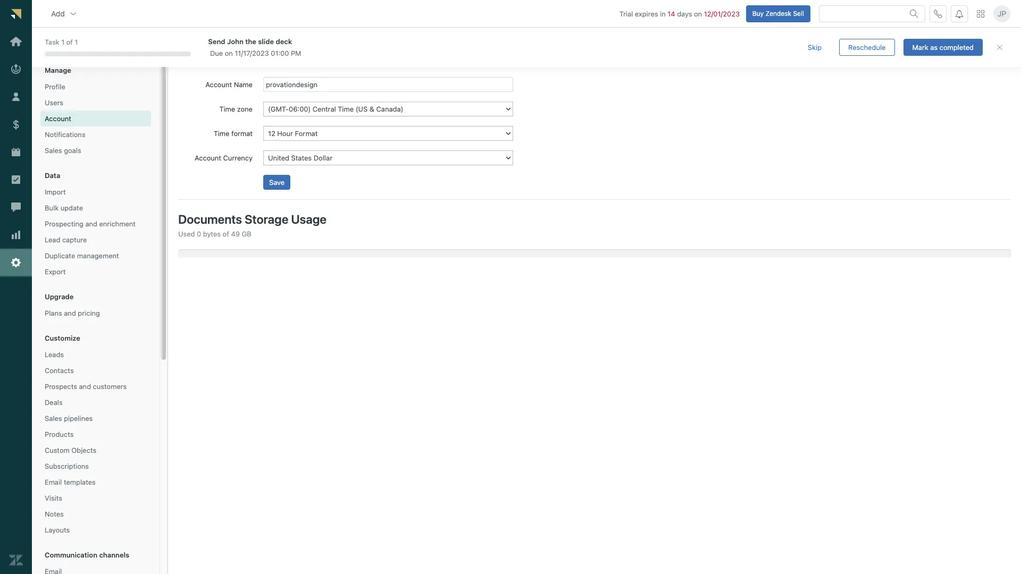 Task type: locate. For each thing, give the bounding box(es) containing it.
0 vertical spatial time
[[219, 105, 235, 113]]

1 vertical spatial on
[[225, 49, 233, 57]]

prospects
[[45, 382, 77, 391]]

1 vertical spatial and
[[64, 309, 76, 317]]

visits link
[[40, 491, 151, 505]]

and inside the prospecting and enrichment link
[[85, 220, 97, 228]]

time left zone
[[219, 105, 235, 113]]

zendesk products image
[[977, 10, 984, 17]]

the
[[245, 37, 256, 46]]

jp
[[998, 9, 1006, 18]]

export link
[[40, 265, 151, 279]]

used
[[178, 230, 195, 238]]

0 vertical spatial sales
[[45, 146, 62, 155]]

1 horizontal spatial on
[[694, 9, 702, 18]]

of right task
[[66, 38, 73, 46]]

email templates
[[45, 478, 96, 487]]

and inside plans and pricing link
[[64, 309, 76, 317]]

prospecting and enrichment
[[45, 220, 136, 228]]

account
[[178, 40, 225, 54], [205, 80, 232, 89], [45, 114, 71, 123], [195, 154, 221, 162]]

deals link
[[40, 396, 151, 410]]

contacts link
[[40, 364, 151, 378]]

layouts
[[45, 526, 70, 534]]

manage
[[45, 66, 71, 75]]

of
[[66, 38, 73, 46], [223, 230, 229, 238]]

import link
[[40, 185, 151, 199]]

lead capture
[[45, 236, 87, 244]]

and down 'bulk update' link
[[85, 220, 97, 228]]

layouts link
[[40, 523, 151, 537]]

2 sales from the top
[[45, 414, 62, 423]]

profile
[[45, 82, 65, 91]]

capture
[[62, 236, 87, 244]]

duplicate management
[[45, 252, 119, 260]]

0 vertical spatial of
[[66, 38, 73, 46]]

custom
[[45, 446, 70, 455]]

sales for sales goals
[[45, 146, 62, 155]]

calls image
[[934, 9, 942, 18]]

time
[[219, 105, 235, 113], [214, 129, 229, 138]]

on right due
[[225, 49, 233, 57]]

chevron down image
[[69, 9, 78, 18]]

1
[[61, 38, 64, 46], [75, 38, 78, 46]]

time left format
[[214, 129, 229, 138]]

of left '49' on the left top of the page
[[223, 230, 229, 238]]

duplicate
[[45, 252, 75, 260]]

skip button
[[799, 39, 831, 56]]

templates
[[64, 478, 96, 487]]

None field
[[60, 40, 144, 50]]

0 horizontal spatial of
[[66, 38, 73, 46]]

account left currency
[[195, 154, 221, 162]]

and for plans
[[64, 309, 76, 317]]

account down users
[[45, 114, 71, 123]]

management
[[77, 252, 119, 260]]

on
[[694, 9, 702, 18], [225, 49, 233, 57]]

prospecting and enrichment link
[[40, 217, 151, 231]]

1 horizontal spatial 1
[[75, 38, 78, 46]]

notifications link
[[40, 128, 151, 142]]

subscriptions
[[45, 462, 89, 471]]

buy zendesk sell
[[752, 9, 804, 17]]

sales down deals
[[45, 414, 62, 423]]

1 sales from the top
[[45, 146, 62, 155]]

account left john
[[178, 40, 225, 54]]

1 vertical spatial of
[[223, 230, 229, 238]]

1 vertical spatial sales
[[45, 414, 62, 423]]

duplicate management link
[[40, 249, 151, 263]]

2 vertical spatial and
[[79, 382, 91, 391]]

deck
[[276, 37, 292, 46]]

of inside documents storage usage used 0 bytes of 49 gb
[[223, 230, 229, 238]]

and right plans
[[64, 309, 76, 317]]

and inside prospects and customers link
[[79, 382, 91, 391]]

12/01/2023
[[704, 9, 740, 18]]

bytes
[[203, 230, 221, 238]]

0 horizontal spatial 1
[[61, 38, 64, 46]]

1 horizontal spatial of
[[223, 230, 229, 238]]

notifications
[[45, 130, 85, 139]]

mark as completed
[[912, 43, 974, 51]]

name
[[234, 80, 253, 89]]

account name
[[205, 80, 253, 89]]

leads link
[[40, 348, 151, 362]]

0 vertical spatial on
[[694, 9, 702, 18]]

jp button
[[993, 5, 1010, 22]]

1 vertical spatial time
[[214, 129, 229, 138]]

leads
[[45, 350, 64, 359]]

0 horizontal spatial on
[[225, 49, 233, 57]]

subscriptions link
[[40, 459, 151, 473]]

prospects and customers link
[[40, 380, 151, 394]]

visits
[[45, 494, 62, 503]]

sales left the "goals"
[[45, 146, 62, 155]]

notes link
[[40, 507, 151, 521]]

0 vertical spatial and
[[85, 220, 97, 228]]

buy
[[752, 9, 764, 17]]

and down contacts link
[[79, 382, 91, 391]]

john
[[227, 37, 244, 46]]

deals
[[45, 398, 63, 407]]

customize
[[45, 334, 80, 343]]

plans
[[45, 309, 62, 317]]

sell
[[793, 9, 804, 17]]

pm
[[291, 49, 301, 57]]

and
[[85, 220, 97, 228], [64, 309, 76, 317], [79, 382, 91, 391]]

on right days
[[694, 9, 702, 18]]

account currency
[[195, 154, 253, 162]]

zendesk image
[[9, 554, 23, 567]]



Task type: vqa. For each thing, say whether or not it's contained in the screenshot.
bottommost 24
no



Task type: describe. For each thing, give the bounding box(es) containing it.
task
[[45, 38, 59, 46]]

save button
[[263, 175, 290, 190]]

pricing
[[78, 309, 100, 317]]

zone
[[237, 105, 253, 113]]

data
[[45, 171, 60, 180]]

49
[[231, 230, 240, 238]]

email templates link
[[40, 475, 151, 489]]

add button
[[43, 3, 86, 24]]

sales goals link
[[40, 144, 151, 158]]

customers
[[93, 382, 127, 391]]

documents
[[178, 212, 242, 227]]

bulk update link
[[40, 201, 151, 215]]

notes
[[45, 510, 64, 518]]

save
[[269, 178, 285, 187]]

bulk
[[45, 204, 59, 212]]

add
[[51, 9, 65, 18]]

search image
[[910, 9, 918, 18]]

mark
[[912, 43, 928, 51]]

trial expires in 14 days on 12/01/2023
[[619, 9, 740, 18]]

sales goals
[[45, 146, 81, 155]]

lead
[[45, 236, 60, 244]]

pipelines
[[64, 414, 93, 423]]

sales for sales pipelines
[[45, 414, 62, 423]]

expires
[[635, 9, 658, 18]]

channels
[[99, 551, 129, 559]]

prospecting
[[45, 220, 83, 228]]

days
[[677, 9, 692, 18]]

sales pipelines
[[45, 414, 93, 423]]

time for time format
[[214, 129, 229, 138]]

custom objects
[[45, 446, 96, 455]]

bell image
[[955, 9, 964, 18]]

plans and pricing link
[[40, 306, 151, 320]]

email
[[45, 478, 62, 487]]

time zone
[[219, 105, 253, 113]]

2 1 from the left
[[75, 38, 78, 46]]

send john the slide deck due on 11/17/2023 01:00 pm
[[208, 37, 301, 57]]

reschedule button
[[839, 39, 895, 56]]

completed
[[940, 43, 974, 51]]

account left name
[[205, 80, 232, 89]]

cancel image
[[996, 43, 1004, 52]]

Account Name text field
[[263, 77, 513, 92]]

update
[[60, 204, 83, 212]]

11/17/2023
[[235, 49, 269, 57]]

prospects and customers
[[45, 382, 127, 391]]

time for time zone
[[219, 105, 235, 113]]

upgrade
[[45, 293, 74, 301]]

custom objects link
[[40, 444, 151, 457]]

buy zendesk sell button
[[746, 5, 810, 22]]

plans and pricing
[[45, 309, 100, 317]]

in
[[660, 9, 666, 18]]

communication channels
[[45, 551, 129, 559]]

01:00
[[271, 49, 289, 57]]

trial
[[619, 9, 633, 18]]

currency
[[223, 154, 253, 162]]

due
[[210, 49, 223, 57]]

profile link
[[40, 80, 151, 94]]

task 1 of 1
[[45, 38, 78, 46]]

account link
[[40, 112, 151, 126]]

enrichment
[[99, 220, 136, 228]]

on inside send john the slide deck due on 11/17/2023 01:00 pm
[[225, 49, 233, 57]]

time format
[[214, 129, 253, 138]]

1 1 from the left
[[61, 38, 64, 46]]

usage
[[291, 212, 327, 227]]

users link
[[40, 96, 151, 110]]

gb
[[242, 230, 251, 238]]

format
[[231, 129, 253, 138]]

reschedule
[[848, 43, 886, 51]]

goals
[[64, 146, 81, 155]]

and for prospecting
[[85, 220, 97, 228]]

lead capture link
[[40, 233, 151, 247]]

users
[[45, 98, 63, 107]]

send
[[208, 37, 225, 46]]

documents storage usage used 0 bytes of 49 gb
[[178, 212, 327, 238]]

contacts
[[45, 366, 74, 375]]

0
[[197, 230, 201, 238]]

send john the slide deck link
[[208, 36, 780, 46]]

mark as completed button
[[903, 39, 983, 56]]

communication
[[45, 551, 97, 559]]

and for prospects
[[79, 382, 91, 391]]

14
[[668, 9, 675, 18]]

skip
[[808, 43, 822, 51]]

slide
[[258, 37, 274, 46]]

sales pipelines link
[[40, 412, 151, 426]]

import
[[45, 188, 66, 196]]



